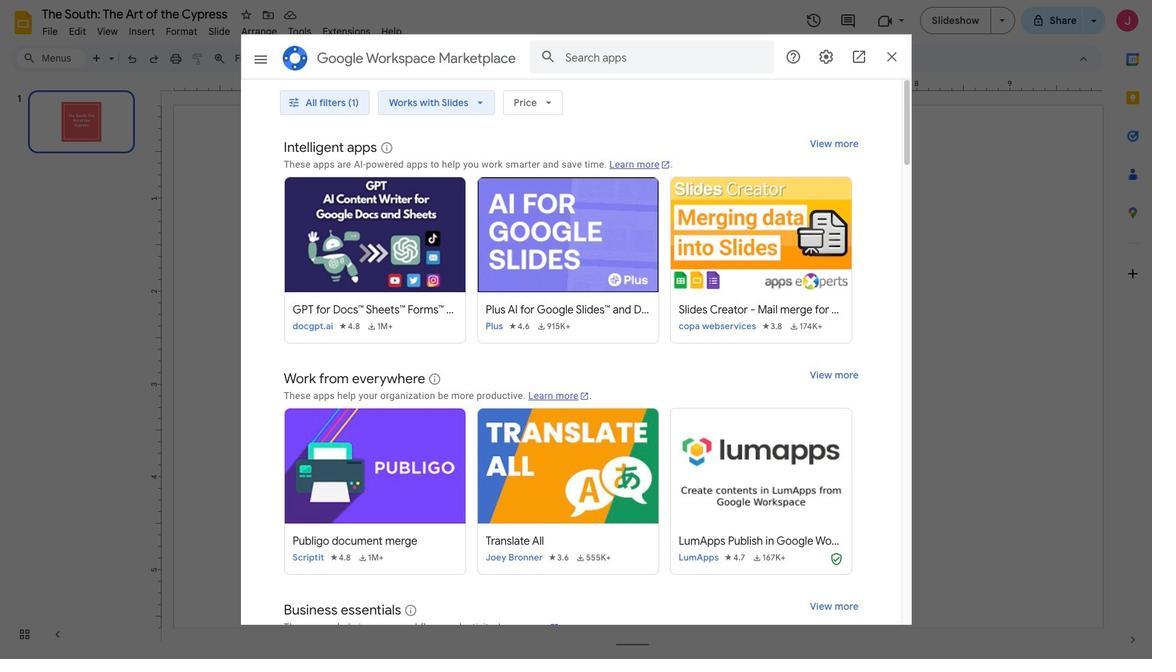 Task type: vqa. For each thing, say whether or not it's contained in the screenshot.
Rename text field
yes



Task type: locate. For each thing, give the bounding box(es) containing it.
menu bar
[[37, 18, 407, 40]]

move image
[[262, 8, 275, 22]]

show all comments image
[[840, 13, 856, 29]]

redo (⌘y) image
[[147, 52, 161, 66]]

tab list inside menu bar banner
[[1114, 40, 1152, 621]]

zoom image
[[213, 52, 227, 66]]

menu bar banner
[[0, 0, 1152, 659]]

line image
[[385, 52, 398, 66]]

Star checkbox
[[237, 5, 256, 25]]

document status: saved to drive. image
[[283, 8, 297, 22]]

navigation
[[0, 77, 151, 659]]

application
[[0, 0, 1152, 659]]

tab list
[[1114, 40, 1152, 621]]

hide the menus (ctrl+shift+f) image
[[1077, 52, 1091, 66]]

Menus field
[[17, 49, 86, 68]]

add comment (⌘+option+m) image
[[420, 52, 433, 66]]



Task type: describe. For each thing, give the bounding box(es) containing it.
star image
[[240, 8, 253, 22]]

select (esc) image
[[294, 52, 308, 66]]

slides home image
[[11, 10, 36, 35]]

text box image
[[316, 52, 330, 66]]

last edit was on october 30, 2023 image
[[806, 12, 823, 29]]

paint format image
[[191, 52, 205, 66]]

share. private to only me. image
[[1032, 14, 1044, 26]]

Rename text field
[[37, 5, 236, 22]]

print (⌘p) image
[[169, 52, 183, 66]]

main toolbar
[[85, 48, 668, 68]]

undo (⌘z) image
[[125, 52, 139, 66]]

new slide (ctrl+m) image
[[90, 52, 104, 66]]

menu bar inside menu bar banner
[[37, 18, 407, 40]]



